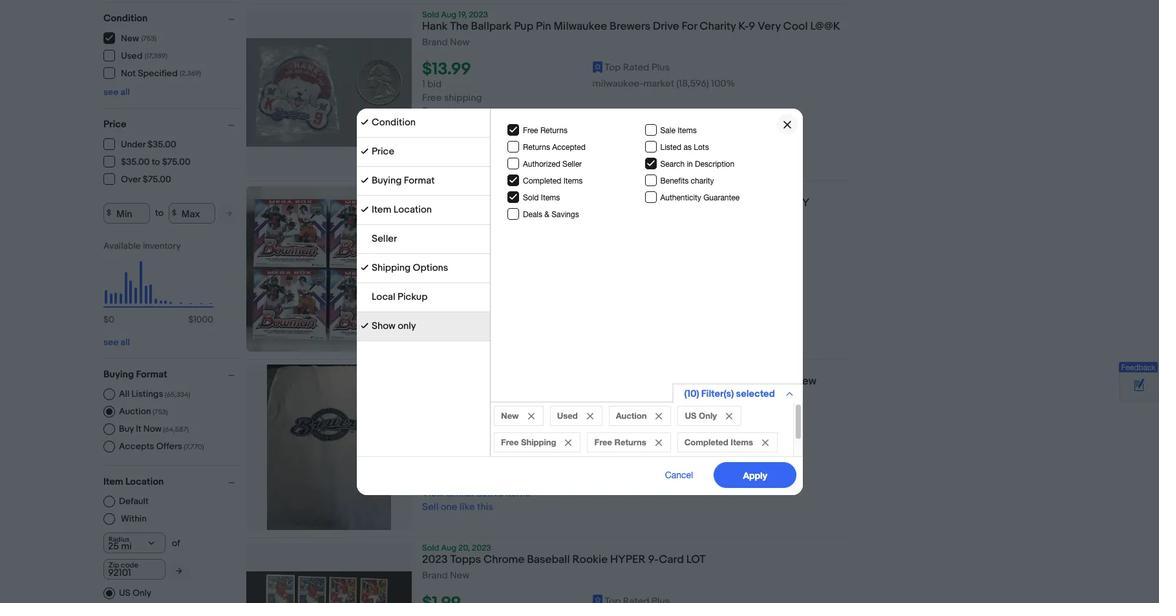 Task type: vqa. For each thing, say whether or not it's contained in the screenshot.
12/27,
no



Task type: describe. For each thing, give the bounding box(es) containing it.
not specified (2,369)
[[121, 68, 201, 79]]

items inside free returns view similar active items sell one like this
[[506, 488, 531, 500]]

brand inside milwaukee brewers promo sga blanket big huge 39" x 56" baseball brand new l@@k !
[[763, 375, 792, 388]]

condition tab
[[357, 108, 490, 137]]

$ 1000
[[188, 314, 213, 325]]

baseball inside sold  aug 20, 2023 2023 topps chrome baseball rookie hyper 9-card lot brand new
[[527, 554, 570, 567]]

(18,596) for milwaukee-market (18,596) 100% free shipping free returns view similar active items sell one like this
[[677, 78, 709, 90]]

1000
[[194, 314, 213, 325]]

similar inside free returns view similar active items sell one like this
[[446, 488, 475, 500]]

hank the ballpark pup pin milwaukee brewers drive for charity k-9 very cool l@@k heading
[[422, 20, 841, 33]]

under
[[121, 139, 146, 150]]

see for condition
[[103, 86, 119, 97]]

condition button
[[103, 12, 241, 24]]

buying format button
[[103, 368, 241, 381]]

pup
[[514, 20, 534, 33]]

description
[[695, 159, 735, 169]]

sold for ballpark
[[422, 10, 439, 20]]

new up used (17,389)
[[121, 33, 139, 44]]

condition for condition tab
[[372, 116, 416, 128]]

one inside 'milwaukee-market (18,596) 100% free shipping free returns view similar active items sell one like this'
[[441, 133, 458, 145]]

local pickup
[[372, 291, 427, 303]]

sell inside free returns view similar active items sell one like this
[[422, 502, 439, 514]]

milwaukee brewers promo sga blanket big huge 39" x 56" baseball brand new l@@k ! image
[[267, 365, 391, 531]]

 (753) Items text field
[[151, 408, 168, 416]]

2023 topps chrome baseball rookie hyper 9-card lot heading
[[422, 554, 706, 567]]

used (17,389)
[[121, 50, 167, 61]]

show
[[372, 320, 395, 332]]

0 vertical spatial completed
[[523, 176, 561, 185]]

view similar active items link for $13.99
[[422, 119, 531, 131]]

2023 for 4
[[469, 186, 488, 197]]

56"
[[698, 375, 715, 388]]

one inside free returns view similar active items sell one like this
[[441, 502, 458, 514]]

1 vertical spatial seller
[[372, 233, 397, 245]]

blanket
[[583, 375, 620, 388]]

market for milwaukee-market (18,596) 100%
[[644, 447, 675, 459]]

tab list inside dialog
[[357, 108, 490, 341]]

authenticity guarantee
[[660, 193, 740, 202]]

0
[[109, 314, 114, 325]]

see all button for price
[[103, 337, 130, 348]]

filter applied image for buying format
[[361, 176, 368, 184]]

similar inside free shipping free returns view similar active items sell one like this
[[446, 309, 475, 322]]

9-
[[648, 554, 659, 567]]

like inside free shipping free returns view similar active items sell one like this
[[460, 323, 475, 335]]

milwaukee-market (18,596) 100%
[[593, 447, 736, 459]]

1 vertical spatial us
[[119, 588, 131, 599]]

lot of 4 (four) 2021 bowman baseball trading cards mega boxes factory sealed heading
[[422, 197, 810, 223]]

mega
[[697, 197, 726, 210]]

dialog containing condition
[[0, 0, 1160, 604]]

big
[[623, 375, 639, 388]]

 (65,334) Items text field
[[163, 390, 190, 399]]

charity
[[691, 176, 714, 185]]

only
[[398, 320, 416, 332]]

new inside sold  aug 19, 2023 hank the ballpark pup pin milwaukee brewers drive for charity k-9 very cool l@@k brand new
[[450, 36, 470, 49]]

returns accepted
[[523, 143, 586, 152]]

inventory
[[143, 240, 181, 251]]

1 vertical spatial shipping
[[521, 437, 556, 447]]

(17,389)
[[145, 52, 167, 60]]

(2,369)
[[180, 69, 201, 78]]

this inside 'milwaukee-market (18,596) 100% free shipping free returns view similar active items sell one like this'
[[477, 133, 493, 145]]

not
[[121, 68, 136, 79]]

default
[[119, 496, 149, 507]]

1 vertical spatial completed items
[[684, 437, 753, 447]]

3 1 bid from the top
[[422, 447, 442, 460]]

$13.99
[[422, 60, 471, 80]]

1 horizontal spatial seller
[[563, 159, 582, 169]]

listed as lots
[[660, 143, 709, 152]]

search in description
[[660, 159, 735, 169]]

new (753)
[[121, 33, 157, 44]]

item location for the item location dropdown button
[[103, 476, 164, 488]]

brand inside sold  aug 19, 2023 hank the ballpark pup pin milwaukee brewers drive for charity k-9 very cool l@@k brand new
[[422, 36, 448, 49]]

1 horizontal spatial free returns
[[594, 437, 646, 447]]

hank the ballpark pup pin milwaukee brewers drive for charity k-9 very cool l@@k image
[[246, 38, 412, 147]]

buy
[[119, 423, 134, 434]]

milwaukee brewers promo sga blanket big huge 39" x 56" baseball brand new l@@k ! heading
[[422, 375, 817, 402]]

1 vertical spatial to
[[155, 208, 164, 219]]

remove filter - show only - completed items image
[[762, 440, 769, 446]]

selected
[[736, 388, 775, 400]]

bowman
[[533, 197, 576, 210]]

items inside 'milwaukee-market (18,596) 100% free shipping free returns view similar active items sell one like this'
[[506, 119, 531, 131]]

$79.99
[[422, 250, 473, 270]]

2023 for chrome
[[472, 544, 491, 554]]

pickup
[[398, 291, 427, 303]]

rookie
[[573, 554, 608, 567]]

show only
[[372, 320, 416, 332]]

over
[[121, 174, 141, 185]]

2 vertical spatial returns
[[615, 437, 646, 447]]

specified
[[138, 68, 178, 79]]

(four)
[[470, 197, 505, 210]]

all listings (65,334)
[[119, 388, 190, 399]]

returns inside free returns view similar active items sell one like this
[[444, 474, 476, 487]]

1 top rated plus from the top
[[605, 62, 670, 74]]

20,
[[459, 544, 470, 554]]

milwaukee inside sold  aug 19, 2023 hank the ballpark pup pin milwaukee brewers drive for charity k-9 very cool l@@k brand new
[[554, 20, 608, 33]]

us only inside dialog
[[685, 410, 717, 421]]

card
[[659, 554, 684, 567]]

free shipping free returns view similar active items sell one like this
[[422, 282, 531, 335]]

price for price tab at the left of page
[[372, 145, 394, 158]]

free shipping
[[501, 437, 556, 447]]

1 for $79.99
[[422, 269, 426, 281]]

buying format tab
[[357, 167, 490, 196]]

3 bid from the top
[[428, 447, 442, 460]]

baseball for trading
[[578, 197, 621, 210]]

lot of 4 (four) 2021 bowman baseball trading cards mega boxes factory sealed image
[[246, 186, 412, 352]]

2 top rated plus from the top
[[605, 430, 670, 443]]

1 for $13.99
[[422, 78, 426, 91]]

filter(s)
[[701, 388, 734, 400]]

Maximum Value in $ text field
[[169, 203, 215, 223]]

price for the price dropdown button
[[103, 118, 126, 130]]

buying format for the buying format dropdown button
[[103, 368, 167, 381]]

0 vertical spatial $35.00
[[148, 139, 176, 150]]

charity
[[700, 20, 736, 33]]

0 vertical spatial $75.00
[[162, 157, 191, 168]]

4
[[460, 197, 467, 210]]

Minimum Value in $ text field
[[103, 203, 150, 223]]

authorized
[[523, 159, 560, 169]]

sell inside free shipping free returns view similar active items sell one like this
[[422, 323, 439, 335]]

returns inside free shipping free returns view similar active items sell one like this
[[444, 296, 476, 308]]

remove filter - shipping options - free shipping image
[[565, 440, 572, 446]]

active inside free returns view similar active items sell one like this
[[477, 488, 504, 500]]

!
[[455, 389, 458, 402]]

3 view similar active items link from the top
[[422, 488, 531, 500]]

local
[[372, 291, 395, 303]]

2023 topps chrome baseball rookie hyper 9-card lot link
[[422, 554, 849, 571]]

0 vertical spatial to
[[152, 157, 160, 168]]

l@@k inside milwaukee brewers promo sga blanket big huge 39" x 56" baseball brand new l@@k !
[[422, 389, 452, 402]]

hank
[[422, 20, 448, 33]]

sold  aug 19, 2023 hank the ballpark pup pin milwaukee brewers drive for charity k-9 very cool l@@k brand new
[[422, 10, 841, 49]]

savings
[[552, 210, 579, 219]]

2021
[[507, 197, 530, 210]]

under $35.00
[[121, 139, 176, 150]]

new inside sold  aug 20, 2023 2023 topps chrome baseball rookie hyper 9-card lot brand new
[[450, 570, 470, 582]]

trading
[[624, 197, 661, 210]]

milwaukee brewers promo sga blanket big huge 39" x 56" baseball brand new l@@k !
[[422, 375, 817, 402]]

item for the item location dropdown button
[[103, 476, 123, 488]]

2 plus from the top
[[652, 430, 670, 443]]

benefits
[[660, 176, 689, 185]]

options
[[413, 262, 448, 274]]

shipping options tab
[[357, 254, 490, 283]]

$35.00 to $75.00
[[121, 157, 191, 168]]

19, for $13.99
[[459, 10, 467, 20]]

sold for chrome
[[422, 544, 439, 554]]

100% for milwaukee-market (18,596) 100% free shipping free returns view similar active items sell one like this
[[712, 78, 736, 90]]

3 1 from the top
[[422, 447, 426, 460]]

item for item location 'tab'
[[372, 203, 391, 216]]

deals
[[523, 210, 542, 219]]

show only tab
[[357, 312, 490, 341]]

hank the ballpark pup pin milwaukee brewers drive for charity k-9 very cool l@@k link
[[422, 20, 849, 37]]

offers
[[156, 441, 182, 452]]

x
[[690, 375, 696, 388]]

default link
[[103, 496, 149, 507]]

aug for $79.99
[[441, 186, 457, 197]]

0 horizontal spatial completed items
[[523, 176, 583, 185]]

sga
[[557, 375, 580, 388]]

k-
[[739, 20, 749, 33]]

price tab
[[357, 137, 490, 167]]

1 vertical spatial $35.00
[[121, 157, 150, 168]]

hyper
[[611, 554, 646, 567]]

aug inside sold  aug 20, 2023 2023 topps chrome baseball rookie hyper 9-card lot brand new
[[441, 544, 457, 554]]

shipping options
[[372, 262, 448, 274]]

view similar active items link for $79.99
[[422, 309, 531, 322]]

like inside free returns view similar active items sell one like this
[[460, 502, 475, 514]]

auction (753)
[[119, 406, 168, 417]]

sealed
[[422, 210, 462, 223]]

of
[[172, 538, 180, 549]]

sold  aug 20, 2023 2023 topps chrome baseball rookie hyper 9-card lot brand new
[[422, 544, 706, 582]]

2 rated from the top
[[623, 430, 650, 443]]

in
[[687, 159, 693, 169]]

similar inside 'milwaukee-market (18,596) 100% free shipping free returns view similar active items sell one like this'
[[446, 119, 475, 131]]



Task type: locate. For each thing, give the bounding box(es) containing it.
1 active from the top
[[477, 119, 504, 131]]

all for price
[[121, 337, 130, 348]]

format
[[404, 174, 435, 187], [136, 368, 167, 381]]

for
[[682, 20, 698, 33]]

over $75.00
[[121, 174, 171, 185]]

only
[[699, 410, 717, 421], [133, 588, 151, 599]]

1 vertical spatial filter applied image
[[361, 264, 368, 271]]

location
[[394, 203, 432, 216], [125, 476, 164, 488]]

brewers left drive
[[610, 20, 651, 33]]

chrome
[[484, 554, 525, 567]]

0 vertical spatial seller
[[563, 159, 582, 169]]

auction for auction
[[616, 410, 647, 421]]

remove filter - condition - used image
[[587, 413, 593, 419]]

1 like from the top
[[460, 133, 475, 145]]

available
[[103, 240, 141, 251]]

2 this from the top
[[477, 323, 493, 335]]

1 vertical spatial sell one like this link
[[422, 323, 493, 335]]

view similar active items link up 20,
[[422, 488, 531, 500]]

feedback
[[1122, 363, 1156, 372]]

1 vertical spatial sell
[[422, 323, 439, 335]]

0 vertical spatial baseball
[[578, 197, 621, 210]]

0 vertical spatial sell
[[422, 133, 439, 145]]

(10) filter(s) selected button
[[672, 383, 803, 403]]

used for used (17,389)
[[121, 50, 143, 61]]

buying format
[[372, 174, 435, 187], [103, 368, 167, 381]]

all for condition
[[121, 86, 130, 97]]

items left the remove filter - show only - completed items icon
[[731, 437, 753, 447]]

1 vertical spatial aug
[[441, 186, 457, 197]]

2 bid from the top
[[428, 269, 442, 281]]

0 vertical spatial view
[[422, 119, 444, 131]]

condition up price tab at the left of page
[[372, 116, 416, 128]]

 (7,770) Items text field
[[182, 443, 204, 451]]

2023 inside sold  aug 19, 2023 hank the ballpark pup pin milwaukee brewers drive for charity k-9 very cool l@@k brand new
[[469, 10, 488, 20]]

1 top from the top
[[605, 62, 621, 74]]

item location up default
[[103, 476, 164, 488]]

shipping down $79.99
[[444, 282, 482, 294]]

search
[[660, 159, 685, 169]]

items down the authorized seller
[[564, 176, 583, 185]]

milwaukee- down sold  aug 19, 2023 hank the ballpark pup pin milwaukee brewers drive for charity k-9 very cool l@@k brand new
[[593, 78, 644, 90]]

2 sell one like this link from the top
[[422, 323, 493, 335]]

2023 topps chrome baseball rookie hyper 9-card lot image
[[246, 572, 412, 604]]

filter applied image inside condition tab
[[361, 118, 368, 126]]

$35.00 up the $35.00 to $75.00
[[148, 139, 176, 150]]

sold left 20,
[[422, 544, 439, 554]]

filter applied image for price
[[361, 147, 368, 155]]

3 sell one like this link from the top
[[422, 502, 493, 514]]

filter applied image inside item location 'tab'
[[361, 205, 368, 213]]

to
[[152, 157, 160, 168], [155, 208, 164, 219]]

2 items from the top
[[506, 309, 531, 322]]

new inside dialog
[[501, 410, 519, 421]]

completed down authorized
[[523, 176, 561, 185]]

like right only
[[460, 323, 475, 335]]

0 vertical spatial milwaukee
[[554, 20, 608, 33]]

1 horizontal spatial brewers
[[610, 20, 651, 33]]

completed items down the authorized seller
[[523, 176, 583, 185]]

2 vertical spatial 1 bid
[[422, 447, 442, 460]]

$
[[107, 208, 111, 218], [172, 208, 177, 218], [103, 314, 109, 325], [188, 314, 194, 325]]

auction up it
[[119, 406, 151, 417]]

market inside 'milwaukee-market (18,596) 100% free shipping free returns view similar active items sell one like this'
[[644, 78, 675, 90]]

1 sell from the top
[[422, 133, 439, 145]]

see all button down 0
[[103, 337, 130, 348]]

milwaukee- down remove filter - condition - used icon at the right of page
[[593, 447, 644, 459]]

dialog
[[0, 0, 1160, 604]]

(18,596) up sale items
[[677, 78, 709, 90]]

1 rated from the top
[[623, 62, 650, 74]]

(18,596) up cancel button
[[677, 447, 709, 459]]

1 vertical spatial one
[[441, 323, 458, 335]]

see all button down not
[[103, 86, 130, 97]]

condition up new (753)
[[103, 12, 148, 24]]

aug left ballpark
[[441, 10, 457, 20]]

apply within filter image
[[176, 567, 182, 575]]

returns up authorized
[[523, 143, 550, 152]]

2023 inside the sold  aug 19, 2023 lot of 4 (four) 2021 bowman baseball trading cards mega boxes factory sealed
[[469, 186, 488, 197]]

item up default link
[[103, 476, 123, 488]]

format for the buying format dropdown button
[[136, 368, 167, 381]]

1 view from the top
[[422, 119, 444, 131]]

1 horizontal spatial item
[[372, 203, 391, 216]]

brewers
[[610, 20, 651, 33], [478, 375, 519, 388]]

filter applied image
[[361, 147, 368, 155], [361, 176, 368, 184], [361, 205, 368, 213]]

new inside milwaukee brewers promo sga blanket big huge 39" x 56" baseball brand new l@@k !
[[795, 375, 817, 388]]

used
[[121, 50, 143, 61], [557, 410, 578, 421]]

2023 left topps
[[422, 554, 448, 567]]

condition for condition dropdown button
[[103, 12, 148, 24]]

1 vertical spatial lot
[[687, 554, 706, 567]]

see all down not
[[103, 86, 130, 97]]

filter applied image inside shipping options 'tab'
[[361, 264, 368, 271]]

0 vertical spatial lot
[[422, 197, 441, 210]]

over $75.00 link
[[103, 173, 172, 185]]

0 vertical spatial shipping
[[444, 92, 482, 104]]

item location button
[[103, 476, 241, 488]]

1 19, from the top
[[459, 10, 467, 20]]

rated down sold  aug 19, 2023 hank the ballpark pup pin milwaukee brewers drive for charity k-9 very cool l@@k brand new
[[623, 62, 650, 74]]

completed down remove filter - item location - us only "icon"
[[684, 437, 729, 447]]

0 vertical spatial returns
[[540, 126, 568, 135]]

free inside free returns view similar active items sell one like this
[[422, 474, 442, 487]]

rated left remove filter - show only - free returns icon on the right of the page
[[623, 430, 650, 443]]

2 19, from the top
[[459, 186, 467, 197]]

format up all listings (65,334) at the left
[[136, 368, 167, 381]]

1 returns from the top
[[444, 106, 476, 118]]

ballpark
[[471, 20, 512, 33]]

accepts offers (7,770)
[[119, 441, 204, 452]]

location for the item location dropdown button
[[125, 476, 164, 488]]

new right selected
[[795, 375, 817, 388]]

1 see all from the top
[[103, 86, 130, 97]]

brewers inside sold  aug 19, 2023 hank the ballpark pup pin milwaukee brewers drive for charity k-9 very cool l@@k brand new
[[610, 20, 651, 33]]

market up sale
[[644, 78, 675, 90]]

this inside free shipping free returns view similar active items sell one like this
[[477, 323, 493, 335]]

one up topps
[[441, 502, 458, 514]]

0 vertical spatial see all
[[103, 86, 130, 97]]

benefits charity
[[660, 176, 714, 185]]

buying format for buying format tab on the left
[[372, 174, 435, 187]]

remove filter - buying format - auction image
[[656, 413, 662, 419]]

us only link
[[103, 588, 151, 599]]

0 horizontal spatial buying format
[[103, 368, 167, 381]]

sell one like this link
[[422, 133, 493, 145], [422, 323, 493, 335], [422, 502, 493, 514]]

baseball left 'rookie'
[[527, 554, 570, 567]]

us only
[[685, 410, 717, 421], [119, 588, 151, 599]]

filter applied image inside show only tab
[[361, 322, 368, 330]]

1 1 bid from the top
[[422, 78, 442, 91]]

see for price
[[103, 337, 119, 348]]

listings
[[132, 388, 163, 399]]

one
[[441, 133, 458, 145], [441, 323, 458, 335], [441, 502, 458, 514]]

(18,596)
[[677, 78, 709, 90], [677, 447, 709, 459]]

2 shipping from the top
[[444, 282, 482, 294]]

format inside tab
[[404, 174, 435, 187]]

this inside free returns view similar active items sell one like this
[[477, 502, 493, 514]]

seller
[[563, 159, 582, 169], [372, 233, 397, 245]]

lot right "card" on the right of page
[[687, 554, 706, 567]]

items inside free shipping free returns view similar active items sell one like this
[[506, 309, 531, 322]]

item location inside 'tab'
[[372, 203, 432, 216]]

1 vertical spatial only
[[133, 588, 151, 599]]

 (64,587) Items text field
[[162, 425, 189, 434]]

sell one like this link right only
[[422, 323, 493, 335]]

aug
[[441, 10, 457, 20], [441, 186, 457, 197], [441, 544, 457, 554]]

1 1 from the top
[[422, 78, 426, 91]]

sold inside the sold  aug 19, 2023 lot of 4 (four) 2021 bowman baseball trading cards mega boxes factory sealed
[[422, 186, 439, 197]]

apply
[[743, 470, 767, 481]]

1 plus from the top
[[652, 62, 670, 74]]

sold inside dialog
[[523, 193, 539, 202]]

authorized seller
[[523, 159, 582, 169]]

items up as
[[678, 126, 697, 135]]

1 vertical spatial (18,596)
[[677, 447, 709, 459]]

1 bid up condition tab
[[422, 78, 442, 91]]

1 bid up the pickup
[[422, 269, 442, 281]]

aug for $13.99
[[441, 10, 457, 20]]

aug left 4
[[441, 186, 457, 197]]

2023 right 4
[[469, 186, 488, 197]]

free returns view similar active items sell one like this
[[422, 474, 531, 514]]

buying up the all
[[103, 368, 134, 381]]

baseball up savings
[[578, 197, 621, 210]]

of
[[444, 197, 458, 210]]

2 aug from the top
[[441, 186, 457, 197]]

one inside free shipping free returns view similar active items sell one like this
[[441, 323, 458, 335]]

buying down price tab at the left of page
[[372, 174, 402, 187]]

deals & savings
[[523, 210, 579, 219]]

sold inside sold  aug 19, 2023 hank the ballpark pup pin milwaukee brewers drive for charity k-9 very cool l@@k brand new
[[422, 10, 439, 20]]

1 horizontal spatial format
[[404, 174, 435, 187]]

1 horizontal spatial lot
[[687, 554, 706, 567]]

3 items from the top
[[506, 488, 531, 500]]

1 horizontal spatial completed items
[[684, 437, 753, 447]]

0 vertical spatial free returns
[[523, 126, 568, 135]]

0 vertical spatial format
[[404, 174, 435, 187]]

baseball inside the sold  aug 19, 2023 lot of 4 (four) 2021 bowman baseball trading cards mega boxes factory sealed
[[578, 197, 621, 210]]

used for used
[[557, 410, 578, 421]]

the
[[450, 20, 469, 33]]

item location for item location 'tab'
[[372, 203, 432, 216]]

l@@k right cool
[[811, 20, 841, 33]]

1 filter applied image from the top
[[361, 118, 368, 126]]

1 horizontal spatial shipping
[[521, 437, 556, 447]]

3 view from the top
[[422, 488, 444, 500]]

buying for the buying format dropdown button
[[103, 368, 134, 381]]

2 top from the top
[[605, 430, 621, 443]]

2 see from the top
[[103, 337, 119, 348]]

one right only
[[441, 323, 458, 335]]

market
[[644, 78, 675, 90], [644, 447, 675, 459]]

plus up milwaukee-market (18,596) 100%
[[652, 430, 670, 443]]

location for item location 'tab'
[[394, 203, 432, 216]]

condition inside condition tab
[[372, 116, 416, 128]]

1 market from the top
[[644, 78, 675, 90]]

3 like from the top
[[460, 502, 475, 514]]

2 market from the top
[[644, 447, 675, 459]]

0 vertical spatial sell one like this link
[[422, 133, 493, 145]]

tab list
[[357, 108, 490, 341]]

buying format inside tab
[[372, 174, 435, 187]]

baseball inside milwaukee brewers promo sga blanket big huge 39" x 56" baseball brand new l@@k !
[[717, 375, 760, 388]]

within
[[121, 514, 147, 525]]

view inside free shipping free returns view similar active items sell one like this
[[422, 309, 444, 322]]

0 vertical spatial only
[[699, 410, 717, 421]]

completed items down remove filter - item location - us only "icon"
[[684, 437, 753, 447]]

0 vertical spatial bid
[[428, 78, 442, 91]]

see all for condition
[[103, 86, 130, 97]]

1 horizontal spatial completed
[[684, 437, 729, 447]]

1 items from the top
[[506, 119, 531, 131]]

buying format down price tab at the left of page
[[372, 174, 435, 187]]

returns left remove filter - show only - free returns icon on the right of the page
[[615, 437, 646, 447]]

auction down milwaukee brewers promo sga blanket big huge 39" x 56" baseball brand new l@@k ! "link"
[[616, 410, 647, 421]]

1 all from the top
[[121, 86, 130, 97]]

like up 20,
[[460, 502, 475, 514]]

1 horizontal spatial used
[[557, 410, 578, 421]]

1
[[422, 78, 426, 91], [422, 269, 426, 281], [422, 447, 426, 460]]

$35.00 to $75.00 link
[[103, 156, 191, 168]]

milwaukee- inside 'milwaukee-market (18,596) 100% free shipping free returns view similar active items sell one like this'
[[593, 78, 644, 90]]

(10)
[[684, 388, 699, 400]]

0 vertical spatial top rated plus
[[605, 62, 670, 74]]

3 aug from the top
[[441, 544, 457, 554]]

1 bid up free returns view similar active items sell one like this
[[422, 447, 442, 460]]

buying for buying format tab on the left
[[372, 174, 402, 187]]

cancel button
[[651, 462, 708, 488]]

2023 right the
[[469, 10, 488, 20]]

aug left 20,
[[441, 544, 457, 554]]

1 bid for $79.99
[[422, 269, 442, 281]]

0 vertical spatial market
[[644, 78, 675, 90]]

2 see all from the top
[[103, 337, 130, 348]]

remove filter - item location - us only image
[[726, 413, 733, 419]]

see all
[[103, 86, 130, 97], [103, 337, 130, 348]]

sell one like this link for $13.99
[[422, 133, 493, 145]]

0 vertical spatial see all button
[[103, 86, 130, 97]]

3 active from the top
[[477, 488, 504, 500]]

19, inside sold  aug 19, 2023 hank the ballpark pup pin milwaukee brewers drive for charity k-9 very cool l@@k brand new
[[459, 10, 467, 20]]

sold up deals on the left of page
[[523, 193, 539, 202]]

see all button for condition
[[103, 86, 130, 97]]

1 shipping from the top
[[444, 92, 482, 104]]

1 vertical spatial condition
[[372, 116, 416, 128]]

1 horizontal spatial baseball
[[578, 197, 621, 210]]

2 milwaukee- from the top
[[593, 447, 644, 459]]

1 vertical spatial rated
[[623, 430, 650, 443]]

top rated plus down sold  aug 19, 2023 hank the ballpark pup pin milwaukee brewers drive for charity k-9 very cool l@@k brand new
[[605, 62, 670, 74]]

0 vertical spatial all
[[121, 86, 130, 97]]

2 vertical spatial items
[[506, 488, 531, 500]]

(753) up used (17,389)
[[141, 34, 157, 43]]

1 milwaukee- from the top
[[593, 78, 644, 90]]

auction for auction (753)
[[119, 406, 151, 417]]

us inside dialog
[[685, 410, 697, 421]]

3 this from the top
[[477, 502, 493, 514]]

drive
[[653, 20, 680, 33]]

shipping down remove filter - condition - new image
[[521, 437, 556, 447]]

brewers inside milwaukee brewers promo sga blanket big huge 39" x 56" baseball brand new l@@k !
[[478, 375, 519, 388]]

items up deals & savings at the left of the page
[[541, 193, 560, 202]]

remove filter - condition - new image
[[528, 413, 534, 419]]

2 vertical spatial baseball
[[527, 554, 570, 567]]

1 view similar active items link from the top
[[422, 119, 531, 131]]

0 vertical spatial top
[[605, 62, 621, 74]]

2 filter applied image from the top
[[361, 176, 368, 184]]

1 vertical spatial view
[[422, 309, 444, 322]]

1 vertical spatial returns
[[444, 296, 476, 308]]

0 vertical spatial location
[[394, 203, 432, 216]]

view inside 'milwaukee-market (18,596) 100% free shipping free returns view similar active items sell one like this'
[[422, 119, 444, 131]]

$75.00 down under $35.00
[[162, 157, 191, 168]]

see
[[103, 86, 119, 97], [103, 337, 119, 348]]

3 one from the top
[[441, 502, 458, 514]]

all
[[119, 388, 130, 399]]

1 vertical spatial all
[[121, 337, 130, 348]]

item location tab
[[357, 196, 490, 225]]

1 vertical spatial 1 bid
[[422, 269, 442, 281]]

under $35.00 link
[[103, 138, 177, 150]]

100% for milwaukee-market (18,596) 100%
[[712, 447, 736, 459]]

1 vertical spatial $75.00
[[143, 174, 171, 185]]

0 vertical spatial rated
[[623, 62, 650, 74]]

item location down buying format tab on the left
[[372, 203, 432, 216]]

(753) inside auction (753)
[[153, 408, 168, 416]]

0 vertical spatial used
[[121, 50, 143, 61]]

like
[[460, 133, 475, 145], [460, 323, 475, 335], [460, 502, 475, 514]]

2 active from the top
[[477, 309, 504, 322]]

sold for 4
[[422, 186, 439, 197]]

2 1 from the top
[[422, 269, 426, 281]]

used up not
[[121, 50, 143, 61]]

bid for $13.99
[[428, 78, 442, 91]]

3 similar from the top
[[446, 488, 475, 500]]

used left remove filter - condition - used icon at the right of page
[[557, 410, 578, 421]]

2023 for ballpark
[[469, 10, 488, 20]]

1 vertical spatial see
[[103, 337, 119, 348]]

market for milwaukee-market (18,596) 100% free shipping free returns view similar active items sell one like this
[[644, 78, 675, 90]]

bid for $79.99
[[428, 269, 442, 281]]

remove filter - show only - free returns image
[[655, 440, 662, 446]]

2 sell from the top
[[422, 323, 439, 335]]

similar right only
[[446, 309, 475, 322]]

format down price tab at the left of page
[[404, 174, 435, 187]]

location inside 'tab'
[[394, 203, 432, 216]]

aug inside the sold  aug 19, 2023 lot of 4 (four) 2021 bowman baseball trading cards mega boxes factory sealed
[[441, 186, 457, 197]]

returns
[[444, 106, 476, 118], [444, 296, 476, 308], [444, 474, 476, 487]]

2 vertical spatial brand
[[422, 570, 448, 582]]

1 vertical spatial market
[[644, 447, 675, 459]]

shipping down $13.99
[[444, 92, 482, 104]]

2 all from the top
[[121, 337, 130, 348]]

sale
[[660, 126, 676, 135]]

filter applied image inside buying format tab
[[361, 176, 368, 184]]

top rated plus down remove filter - buying format - auction image
[[605, 430, 670, 443]]

19, right 'hank'
[[459, 10, 467, 20]]

(753) inside new (753)
[[141, 34, 157, 43]]

cool
[[784, 20, 808, 33]]

buying format up the all
[[103, 368, 167, 381]]

see all button
[[103, 86, 130, 97], [103, 337, 130, 348]]

0 vertical spatial item
[[372, 203, 391, 216]]

sell one like this link up 20,
[[422, 502, 493, 514]]

free returns left remove filter - show only - free returns icon on the right of the page
[[594, 437, 646, 447]]

0 horizontal spatial free returns
[[523, 126, 568, 135]]

3 returns from the top
[[444, 474, 476, 487]]

filter applied image for shipping options
[[361, 264, 368, 271]]

sell inside 'milwaukee-market (18,596) 100% free shipping free returns view similar active items sell one like this'
[[422, 133, 439, 145]]

0 vertical spatial plus
[[652, 62, 670, 74]]

new down topps
[[450, 570, 470, 582]]

location down buying format tab on the left
[[394, 203, 432, 216]]

2 similar from the top
[[446, 309, 475, 322]]

100%
[[712, 78, 736, 90], [712, 447, 736, 459]]

1 filter applied image from the top
[[361, 147, 368, 155]]

1 this from the top
[[477, 133, 493, 145]]

0 vertical spatial like
[[460, 133, 475, 145]]

one up buying format tab on the left
[[441, 133, 458, 145]]

shipping inside 'milwaukee-market (18,596) 100% free shipping free returns view similar active items sell one like this'
[[444, 92, 482, 104]]

accepts
[[119, 441, 154, 452]]

2 horizontal spatial baseball
[[717, 375, 760, 388]]

shipping inside 'tab'
[[372, 262, 411, 274]]

milwaukee- for milwaukee-market (18,596) 100%
[[593, 447, 644, 459]]

&
[[545, 210, 549, 219]]

free returns up returns accepted
[[523, 126, 568, 135]]

0 vertical spatial buying format
[[372, 174, 435, 187]]

2 vertical spatial active
[[477, 488, 504, 500]]

us only inside us only link
[[119, 588, 151, 599]]

only inside dialog
[[699, 410, 717, 421]]

price
[[103, 118, 126, 130], [372, 145, 394, 158]]

2 vertical spatial like
[[460, 502, 475, 514]]

all up the all
[[121, 337, 130, 348]]

$75.00 down the $35.00 to $75.00
[[143, 174, 171, 185]]

item inside item location 'tab'
[[372, 203, 391, 216]]

1 one from the top
[[441, 133, 458, 145]]

filter applied image
[[361, 118, 368, 126], [361, 264, 368, 271], [361, 322, 368, 330]]

price down condition tab
[[372, 145, 394, 158]]

returns
[[540, 126, 568, 135], [523, 143, 550, 152], [615, 437, 646, 447]]

view similar active items link down $79.99
[[422, 309, 531, 322]]

sell one like this link for $79.99
[[422, 323, 493, 335]]

all down not
[[121, 86, 130, 97]]

baseball for brand
[[717, 375, 760, 388]]

2 filter applied image from the top
[[361, 264, 368, 271]]

0 vertical spatial milwaukee-
[[593, 78, 644, 90]]

item down buying format tab on the left
[[372, 203, 391, 216]]

market down remove filter - show only - free returns icon on the right of the page
[[644, 447, 675, 459]]

active inside 'milwaukee-market (18,596) 100% free shipping free returns view similar active items sell one like this'
[[477, 119, 504, 131]]

now
[[143, 423, 162, 434]]

None text field
[[103, 559, 166, 580]]

similar up price tab at the left of page
[[446, 119, 475, 131]]

1 horizontal spatial l@@k
[[811, 20, 841, 33]]

1 (18,596) from the top
[[677, 78, 709, 90]]

0 horizontal spatial lot
[[422, 197, 441, 210]]

2 1 bid from the top
[[422, 269, 442, 281]]

pin
[[536, 20, 552, 33]]

3 filter applied image from the top
[[361, 322, 368, 330]]

guarantee
[[704, 193, 740, 202]]

lot inside the sold  aug 19, 2023 lot of 4 (four) 2021 bowman baseball trading cards mega boxes factory sealed
[[422, 197, 441, 210]]

(7,770)
[[184, 443, 204, 451]]

lot
[[422, 197, 441, 210], [687, 554, 706, 567]]

1 vertical spatial this
[[477, 323, 493, 335]]

authenticity
[[660, 193, 701, 202]]

view inside free returns view similar active items sell one like this
[[422, 488, 444, 500]]

2 view similar active items link from the top
[[422, 309, 531, 322]]

shipping
[[372, 262, 411, 274], [521, 437, 556, 447]]

2 vertical spatial filter applied image
[[361, 205, 368, 213]]

0 vertical spatial us
[[685, 410, 697, 421]]

1 vertical spatial returns
[[523, 143, 550, 152]]

19, for $79.99
[[459, 186, 467, 197]]

listed
[[660, 143, 682, 152]]

shipping inside free shipping free returns view similar active items sell one like this
[[444, 282, 482, 294]]

top right remove filter - shipping options - free shipping icon at the left of the page
[[605, 430, 621, 443]]

1 vertical spatial baseball
[[717, 375, 760, 388]]

used inside dialog
[[557, 410, 578, 421]]

graph of available inventory between $0 and $1000+ image
[[103, 240, 213, 332]]

location up default
[[125, 476, 164, 488]]

2 vertical spatial view similar active items link
[[422, 488, 531, 500]]

1 see from the top
[[103, 86, 119, 97]]

milwaukee- for milwaukee-market (18,596) 100% free shipping free returns view similar active items sell one like this
[[593, 78, 644, 90]]

2 view from the top
[[422, 309, 444, 322]]

view similar active items link up price tab at the left of page
[[422, 119, 531, 131]]

like inside 'milwaukee-market (18,596) 100% free shipping free returns view similar active items sell one like this'
[[460, 133, 475, 145]]

milwaukee inside milwaukee brewers promo sga blanket big huge 39" x 56" baseball brand new l@@k !
[[422, 375, 476, 388]]

milwaukee up !
[[422, 375, 476, 388]]

2 vertical spatial sell one like this link
[[422, 502, 493, 514]]

1 bid
[[422, 78, 442, 91], [422, 269, 442, 281], [422, 447, 442, 460]]

lot up 'sealed'
[[422, 197, 441, 210]]

1 bid from the top
[[428, 78, 442, 91]]

1 vertical spatial see all
[[103, 337, 130, 348]]

aug inside sold  aug 19, 2023 hank the ballpark pup pin milwaukee brewers drive for charity k-9 very cool l@@k brand new
[[441, 10, 457, 20]]

2 one from the top
[[441, 323, 458, 335]]

brand
[[422, 36, 448, 49], [763, 375, 792, 388], [422, 570, 448, 582]]

available inventory
[[103, 240, 181, 251]]

1 100% from the top
[[712, 78, 736, 90]]

$35.00 up over $75.00 link
[[121, 157, 150, 168]]

19, inside the sold  aug 19, 2023 lot of 4 (four) 2021 bowman baseball trading cards mega boxes factory sealed
[[459, 186, 467, 197]]

to right minimum value in $ text field on the top left of page
[[155, 208, 164, 219]]

2 vertical spatial this
[[477, 502, 493, 514]]

1 vertical spatial items
[[506, 309, 531, 322]]

filter applied image for condition
[[361, 118, 368, 126]]

0 vertical spatial (753)
[[141, 34, 157, 43]]

39"
[[671, 375, 688, 388]]

0 vertical spatial 1
[[422, 78, 426, 91]]

1 horizontal spatial location
[[394, 203, 432, 216]]

1 vertical spatial similar
[[446, 309, 475, 322]]

new down the
[[450, 36, 470, 49]]

returns inside 'milwaukee-market (18,596) 100% free shipping free returns view similar active items sell one like this'
[[444, 106, 476, 118]]

9
[[749, 20, 756, 33]]

topps
[[450, 554, 481, 567]]

0 horizontal spatial location
[[125, 476, 164, 488]]

2 see all button from the top
[[103, 337, 130, 348]]

apply button
[[714, 462, 797, 488]]

(18,596) for milwaukee-market (18,596) 100%
[[677, 447, 709, 459]]

top down sold  aug 19, 2023 hank the ballpark pup pin milwaukee brewers drive for charity k-9 very cool l@@k brand new
[[605, 62, 621, 74]]

similar up 20,
[[446, 488, 475, 500]]

as
[[684, 143, 692, 152]]

2023
[[469, 10, 488, 20], [469, 186, 488, 197], [472, 544, 491, 554], [422, 554, 448, 567]]

2 like from the top
[[460, 323, 475, 335]]

(753) for auction
[[153, 408, 168, 416]]

plus down drive
[[652, 62, 670, 74]]

price inside price tab
[[372, 145, 394, 158]]

cancel
[[665, 470, 693, 480]]

filter applied image inside price tab
[[361, 147, 368, 155]]

filter applied image for item location
[[361, 205, 368, 213]]

milwaukee right 'pin' at the left
[[554, 20, 608, 33]]

0 horizontal spatial us
[[119, 588, 131, 599]]

0 horizontal spatial shipping
[[372, 262, 411, 274]]

price button
[[103, 118, 241, 130]]

all
[[121, 86, 130, 97], [121, 337, 130, 348]]

1 aug from the top
[[441, 10, 457, 20]]

3 filter applied image from the top
[[361, 205, 368, 213]]

0 horizontal spatial condition
[[103, 12, 148, 24]]

1 bid for $13.99
[[422, 78, 442, 91]]

19, right of
[[459, 186, 467, 197]]

1 vertical spatial price
[[372, 145, 394, 158]]

l@@k inside sold  aug 19, 2023 hank the ballpark pup pin milwaukee brewers drive for charity k-9 very cool l@@k brand new
[[811, 20, 841, 33]]

1 horizontal spatial only
[[699, 410, 717, 421]]

(18,596) inside 'milwaukee-market (18,596) 100% free shipping free returns view similar active items sell one like this'
[[677, 78, 709, 90]]

1 sell one like this link from the top
[[422, 133, 493, 145]]

1 see all button from the top
[[103, 86, 130, 97]]

0 vertical spatial 100%
[[712, 78, 736, 90]]

2 returns from the top
[[444, 296, 476, 308]]

0 vertical spatial returns
[[444, 106, 476, 118]]

0 horizontal spatial format
[[136, 368, 167, 381]]

shipping up local
[[372, 262, 411, 274]]

1 horizontal spatial auction
[[616, 410, 647, 421]]

lots
[[694, 143, 709, 152]]

2 100% from the top
[[712, 447, 736, 459]]

1 vertical spatial top
[[605, 430, 621, 443]]

sold inside sold  aug 20, 2023 2023 topps chrome baseball rookie hyper 9-card lot brand new
[[422, 544, 439, 554]]

brand inside sold  aug 20, 2023 2023 topps chrome baseball rookie hyper 9-card lot brand new
[[422, 570, 448, 582]]

(65,334)
[[165, 390, 190, 399]]

3 sell from the top
[[422, 502, 439, 514]]

1 vertical spatial milwaukee-
[[593, 447, 644, 459]]

100% inside 'milwaukee-market (18,596) 100% free shipping free returns view similar active items sell one like this'
[[712, 78, 736, 90]]

active inside free shipping free returns view similar active items sell one like this
[[477, 309, 504, 322]]

2 (18,596) from the top
[[677, 447, 709, 459]]

2 vertical spatial aug
[[441, 544, 457, 554]]

sold left of
[[422, 186, 439, 197]]

milwaukee-
[[593, 78, 644, 90], [593, 447, 644, 459]]

1 vertical spatial active
[[477, 309, 504, 322]]

1 vertical spatial brewers
[[478, 375, 519, 388]]

huge
[[641, 375, 669, 388]]

0 horizontal spatial milwaukee
[[422, 375, 476, 388]]

tab list containing condition
[[357, 108, 490, 341]]

1 similar from the top
[[446, 119, 475, 131]]

format for buying format tab on the left
[[404, 174, 435, 187]]

(753) for new
[[141, 34, 157, 43]]

sell one like this link up buying format tab on the left
[[422, 133, 493, 145]]

filter applied image for show only
[[361, 322, 368, 330]]

lot inside sold  aug 20, 2023 2023 topps chrome baseball rookie hyper 9-card lot brand new
[[687, 554, 706, 567]]

buying inside tab
[[372, 174, 402, 187]]

like up buying format tab on the left
[[460, 133, 475, 145]]

see all for price
[[103, 337, 130, 348]]

1 horizontal spatial condition
[[372, 116, 416, 128]]

this
[[477, 133, 493, 145], [477, 323, 493, 335], [477, 502, 493, 514]]

1 vertical spatial completed
[[684, 437, 729, 447]]



